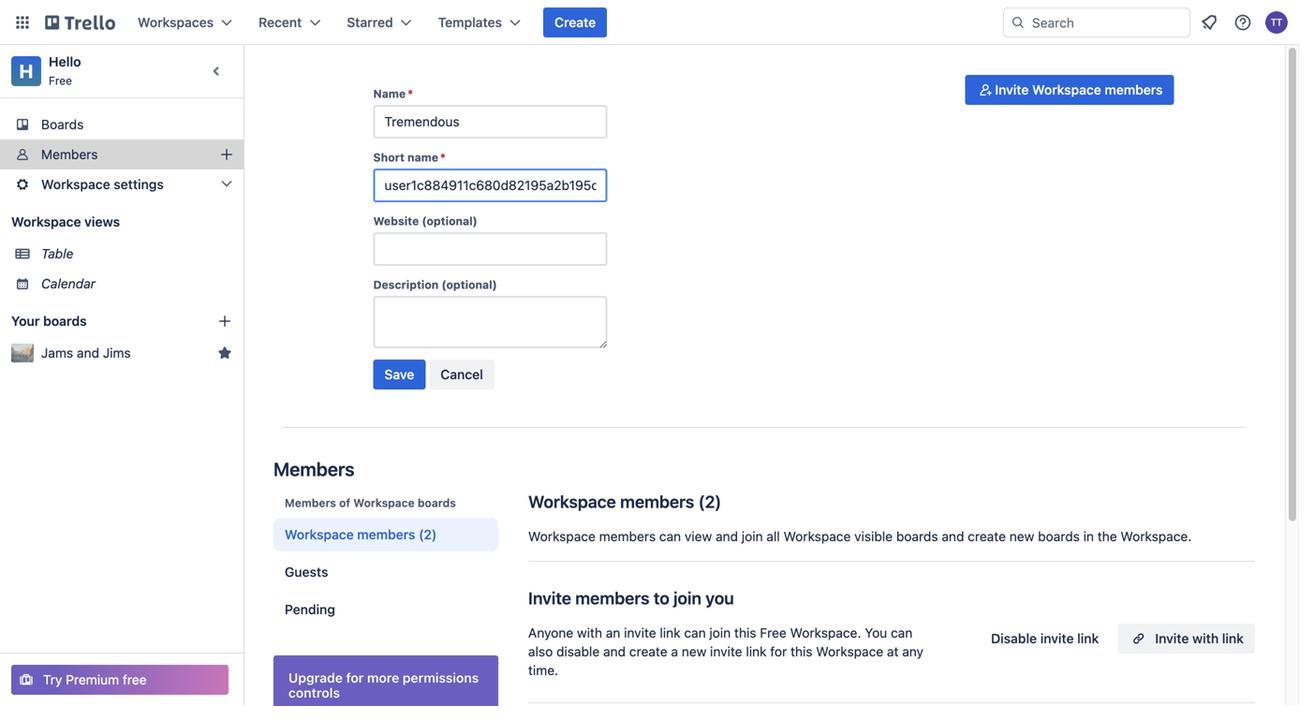 Task type: describe. For each thing, give the bounding box(es) containing it.
boards left in
[[1039, 529, 1080, 545]]

members up invite members to join you
[[599, 529, 656, 545]]

you
[[865, 626, 888, 641]]

description
[[373, 278, 439, 291]]

workspaces
[[138, 15, 214, 30]]

new inside anyone with an invite link can join this free workspace. you can also disable and create a new invite link for this workspace at any time.
[[682, 644, 707, 660]]

more
[[367, 671, 400, 686]]

name
[[408, 151, 439, 164]]

and right visible
[[942, 529, 965, 545]]

to
[[654, 589, 670, 609]]

( 2 )
[[699, 492, 722, 512]]

with for anyone
[[577, 626, 603, 641]]

h link
[[11, 56, 41, 86]]

disable invite link button
[[980, 624, 1111, 654]]

cancel button
[[430, 360, 495, 390]]

name
[[373, 87, 406, 100]]

views
[[84, 214, 120, 230]]

table
[[41, 246, 74, 261]]

(optional) for description (optional)
[[442, 278, 497, 291]]

any
[[903, 644, 924, 660]]

2 vertical spatial members
[[285, 497, 336, 510]]

members link
[[0, 140, 244, 170]]

workspace settings
[[41, 177, 164, 192]]

table link
[[41, 245, 232, 263]]

settings
[[114, 177, 164, 192]]

workspaces button
[[127, 7, 244, 37]]

disable
[[557, 644, 600, 660]]

jams
[[41, 345, 73, 361]]

h
[[19, 60, 33, 82]]

save
[[385, 367, 415, 382]]

create
[[555, 15, 596, 30]]

members of workspace boards
[[285, 497, 456, 510]]

calendar link
[[41, 275, 232, 293]]

0 horizontal spatial join
[[674, 589, 702, 609]]

0 vertical spatial this
[[735, 626, 757, 641]]

permissions
[[403, 671, 479, 686]]

workspace inside 'popup button'
[[41, 177, 110, 192]]

cancel
[[441, 367, 483, 382]]

jims
[[103, 345, 131, 361]]

invite with link button
[[1118, 624, 1256, 654]]

premium
[[66, 672, 119, 688]]

all
[[767, 529, 780, 545]]

upgrade for more permissions controls
[[289, 671, 479, 701]]

1 horizontal spatial workspace.
[[1121, 529, 1192, 545]]

workspace inside anyone with an invite link can join this free workspace. you can also disable and create a new invite link for this workspace at any time.
[[817, 644, 884, 660]]

hello free
[[49, 54, 81, 87]]

time.
[[529, 663, 559, 679]]

pending link
[[274, 593, 499, 627]]

anyone with an invite link can join this free workspace. you can also disable and create a new invite link for this workspace at any time.
[[529, 626, 924, 679]]

)
[[715, 492, 722, 512]]

try premium free button
[[11, 665, 229, 695]]

visible
[[855, 529, 893, 545]]

disable
[[992, 631, 1038, 647]]

0 vertical spatial create
[[968, 529, 1007, 545]]

name *
[[373, 87, 413, 100]]

in
[[1084, 529, 1095, 545]]

guests
[[285, 565, 328, 580]]

starred
[[347, 15, 393, 30]]

members inside button
[[1105, 82, 1164, 97]]

boards up the (2)
[[418, 497, 456, 510]]

0 notifications image
[[1199, 11, 1221, 34]]

pending
[[285, 602, 335, 618]]

an
[[606, 626, 621, 641]]

1 horizontal spatial invite
[[710, 644, 743, 660]]

members down members of workspace boards
[[357, 527, 416, 543]]

terry turtle (terryturtle) image
[[1266, 11, 1289, 34]]

recent
[[259, 15, 302, 30]]

invite inside button
[[1041, 631, 1075, 647]]

boards
[[41, 117, 84, 132]]

1 horizontal spatial workspace members
[[529, 492, 695, 512]]

controls
[[289, 686, 340, 701]]

your boards with 1 items element
[[11, 310, 189, 333]]

starred button
[[336, 7, 423, 37]]

at
[[888, 644, 899, 660]]

1 horizontal spatial *
[[441, 151, 446, 164]]

back to home image
[[45, 7, 115, 37]]

members up an
[[576, 589, 650, 609]]



Task type: locate. For each thing, give the bounding box(es) containing it.
members inside "link"
[[41, 147, 98, 162]]

2 horizontal spatial join
[[742, 529, 763, 545]]

workspace settings button
[[0, 170, 244, 200]]

2 vertical spatial join
[[710, 626, 731, 641]]

1 vertical spatial new
[[682, 644, 707, 660]]

recent button
[[247, 7, 332, 37]]

1 horizontal spatial can
[[685, 626, 706, 641]]

workspace. right the
[[1121, 529, 1192, 545]]

for
[[771, 644, 787, 660], [346, 671, 364, 686]]

0 vertical spatial members
[[41, 147, 98, 162]]

free inside anyone with an invite link can join this free workspace. you can also disable and create a new invite link for this workspace at any time.
[[760, 626, 787, 641]]

0 vertical spatial join
[[742, 529, 763, 545]]

try premium free
[[43, 672, 147, 688]]

add board image
[[217, 314, 232, 329]]

hello
[[49, 54, 81, 69]]

Search field
[[1026, 8, 1190, 37]]

invite right the a
[[710, 644, 743, 660]]

2
[[705, 492, 715, 512]]

jams and jims
[[41, 345, 131, 361]]

0 vertical spatial workspace members
[[529, 492, 695, 512]]

workspace members left "("
[[529, 492, 695, 512]]

create
[[968, 529, 1007, 545], [630, 644, 668, 660]]

workspace. inside anyone with an invite link can join this free workspace. you can also disable and create a new invite link for this workspace at any time.
[[791, 626, 862, 641]]

1 vertical spatial create
[[630, 644, 668, 660]]

calendar
[[41, 276, 96, 291]]

0 vertical spatial workspace.
[[1121, 529, 1192, 545]]

new
[[1010, 529, 1035, 545], [682, 644, 707, 660]]

1 vertical spatial (optional)
[[442, 278, 497, 291]]

workspace. left you
[[791, 626, 862, 641]]

1 vertical spatial this
[[791, 644, 813, 660]]

new right the a
[[682, 644, 707, 660]]

0 horizontal spatial with
[[577, 626, 603, 641]]

1 horizontal spatial create
[[968, 529, 1007, 545]]

for inside upgrade for more permissions controls
[[346, 671, 364, 686]]

invite right an
[[624, 626, 657, 641]]

and right view
[[716, 529, 739, 545]]

boards right visible
[[897, 529, 939, 545]]

(optional) right description
[[442, 278, 497, 291]]

None text field
[[373, 105, 608, 139]]

invite workspace members button
[[966, 75, 1175, 105]]

with
[[577, 626, 603, 641], [1193, 631, 1219, 647]]

invite workspace members
[[996, 82, 1164, 97]]

workspace navigation collapse icon image
[[204, 58, 231, 84]]

1 vertical spatial join
[[674, 589, 702, 609]]

1 horizontal spatial this
[[791, 644, 813, 660]]

0 vertical spatial invite
[[996, 82, 1029, 97]]

this
[[735, 626, 757, 641], [791, 644, 813, 660]]

0 vertical spatial new
[[1010, 529, 1035, 545]]

open information menu image
[[1234, 13, 1253, 32]]

members
[[1105, 82, 1164, 97], [620, 492, 695, 512], [357, 527, 416, 543], [599, 529, 656, 545], [576, 589, 650, 609]]

1 vertical spatial workspace members
[[285, 527, 416, 543]]

join down you
[[710, 626, 731, 641]]

also
[[529, 644, 553, 660]]

a
[[671, 644, 679, 660]]

can
[[660, 529, 681, 545], [685, 626, 706, 641], [891, 626, 913, 641]]

1 vertical spatial invite
[[529, 589, 572, 609]]

* right name on the top left of page
[[408, 87, 413, 100]]

invite for invite with link
[[1156, 631, 1190, 647]]

1 vertical spatial free
[[760, 626, 787, 641]]

can down you
[[685, 626, 706, 641]]

1 vertical spatial workspace.
[[791, 626, 862, 641]]

search image
[[1011, 15, 1026, 30]]

1 horizontal spatial free
[[760, 626, 787, 641]]

1 vertical spatial for
[[346, 671, 364, 686]]

your
[[11, 313, 40, 329]]

0 horizontal spatial invite
[[529, 589, 572, 609]]

1 horizontal spatial for
[[771, 644, 787, 660]]

0 vertical spatial (optional)
[[422, 215, 478, 228]]

workspace members can view and join all workspace visible boards and create new boards in the workspace.
[[529, 529, 1192, 545]]

0 horizontal spatial new
[[682, 644, 707, 660]]

sm image
[[977, 81, 996, 99]]

upgrade
[[289, 671, 343, 686]]

invite for invite members to join you
[[529, 589, 572, 609]]

templates button
[[427, 7, 532, 37]]

free inside the hello free
[[49, 74, 72, 87]]

boards link
[[0, 110, 244, 140]]

0 vertical spatial *
[[408, 87, 413, 100]]

join right to
[[674, 589, 702, 609]]

and down an
[[604, 644, 626, 660]]

1 horizontal spatial new
[[1010, 529, 1035, 545]]

with inside anyone with an invite link can join this free workspace. you can also disable and create a new invite link for this workspace at any time.
[[577, 626, 603, 641]]

disable invite link
[[992, 631, 1100, 647]]

invite
[[996, 82, 1029, 97], [529, 589, 572, 609], [1156, 631, 1190, 647]]

0 horizontal spatial create
[[630, 644, 668, 660]]

1 vertical spatial members
[[274, 458, 355, 480]]

(optional)
[[422, 215, 478, 228], [442, 278, 497, 291]]

0 horizontal spatial for
[[346, 671, 364, 686]]

your boards
[[11, 313, 87, 329]]

create button
[[544, 7, 607, 37]]

guests link
[[274, 556, 499, 589]]

free
[[49, 74, 72, 87], [760, 626, 787, 641]]

new left in
[[1010, 529, 1035, 545]]

members up of
[[274, 458, 355, 480]]

website
[[373, 215, 419, 228]]

members left "("
[[620, 492, 695, 512]]

0 horizontal spatial free
[[49, 74, 72, 87]]

and left jims
[[77, 345, 99, 361]]

jams and jims link
[[41, 344, 210, 363]]

can up at
[[891, 626, 913, 641]]

2 vertical spatial invite
[[1156, 631, 1190, 647]]

0 vertical spatial free
[[49, 74, 72, 87]]

2 horizontal spatial can
[[891, 626, 913, 641]]

templates
[[438, 15, 502, 30]]

invite
[[624, 626, 657, 641], [1041, 631, 1075, 647], [710, 644, 743, 660]]

None text field
[[373, 169, 608, 202], [373, 232, 608, 266], [373, 296, 608, 349], [373, 169, 608, 202], [373, 232, 608, 266], [373, 296, 608, 349]]

free
[[123, 672, 147, 688]]

short name *
[[373, 151, 446, 164]]

short
[[373, 151, 405, 164]]

workspace inside button
[[1033, 82, 1102, 97]]

(
[[699, 492, 705, 512]]

boards up jams
[[43, 313, 87, 329]]

0 vertical spatial for
[[771, 644, 787, 660]]

try
[[43, 672, 62, 688]]

2 horizontal spatial invite
[[1156, 631, 1190, 647]]

and
[[77, 345, 99, 361], [716, 529, 739, 545], [942, 529, 965, 545], [604, 644, 626, 660]]

save button
[[373, 360, 426, 390]]

view
[[685, 529, 712, 545]]

workspace.
[[1121, 529, 1192, 545], [791, 626, 862, 641]]

link
[[660, 626, 681, 641], [1078, 631, 1100, 647], [1223, 631, 1245, 647], [746, 644, 767, 660]]

members down search field
[[1105, 82, 1164, 97]]

workspace views
[[11, 214, 120, 230]]

1 horizontal spatial with
[[1193, 631, 1219, 647]]

boards
[[43, 313, 87, 329], [418, 497, 456, 510], [897, 529, 939, 545], [1039, 529, 1080, 545]]

you
[[706, 589, 735, 609]]

with for invite
[[1193, 631, 1219, 647]]

1 horizontal spatial join
[[710, 626, 731, 641]]

for inside anyone with an invite link can join this free workspace. you can also disable and create a new invite link for this workspace at any time.
[[771, 644, 787, 660]]

description (optional)
[[373, 278, 497, 291]]

join
[[742, 529, 763, 545], [674, 589, 702, 609], [710, 626, 731, 641]]

anyone
[[529, 626, 574, 641]]

organizationdetailform element
[[373, 86, 608, 397]]

* right name
[[441, 151, 446, 164]]

invite members to join you
[[529, 589, 735, 609]]

0 horizontal spatial can
[[660, 529, 681, 545]]

1 vertical spatial *
[[441, 151, 446, 164]]

(2)
[[419, 527, 437, 543]]

*
[[408, 87, 413, 100], [441, 151, 446, 164]]

members left of
[[285, 497, 336, 510]]

1 horizontal spatial invite
[[996, 82, 1029, 97]]

invite right disable
[[1041, 631, 1075, 647]]

invite for invite workspace members
[[996, 82, 1029, 97]]

0 horizontal spatial *
[[408, 87, 413, 100]]

workspace members down of
[[285, 527, 416, 543]]

members down boards at the left top of the page
[[41, 147, 98, 162]]

create inside anyone with an invite link can join this free workspace. you can also disable and create a new invite link for this workspace at any time.
[[630, 644, 668, 660]]

and inside anyone with an invite link can join this free workspace. you can also disable and create a new invite link for this workspace at any time.
[[604, 644, 626, 660]]

website (optional)
[[373, 215, 478, 228]]

of
[[339, 497, 351, 510]]

join left all
[[742, 529, 763, 545]]

0 horizontal spatial invite
[[624, 626, 657, 641]]

invite with link
[[1156, 631, 1245, 647]]

with inside button
[[1193, 631, 1219, 647]]

(optional) for website (optional)
[[422, 215, 478, 228]]

can left view
[[660, 529, 681, 545]]

join inside anyone with an invite link can join this free workspace. you can also disable and create a new invite link for this workspace at any time.
[[710, 626, 731, 641]]

(optional) right the website
[[422, 215, 478, 228]]

0 horizontal spatial this
[[735, 626, 757, 641]]

0 horizontal spatial workspace.
[[791, 626, 862, 641]]

the
[[1098, 529, 1118, 545]]

workspace members
[[529, 492, 695, 512], [285, 527, 416, 543]]

0 horizontal spatial workspace members
[[285, 527, 416, 543]]

primary element
[[0, 0, 1300, 45]]

starred icon image
[[217, 346, 232, 361]]

2 horizontal spatial invite
[[1041, 631, 1075, 647]]

hello link
[[49, 54, 81, 69]]



Task type: vqa. For each thing, say whether or not it's contained in the screenshot.
add ICON
no



